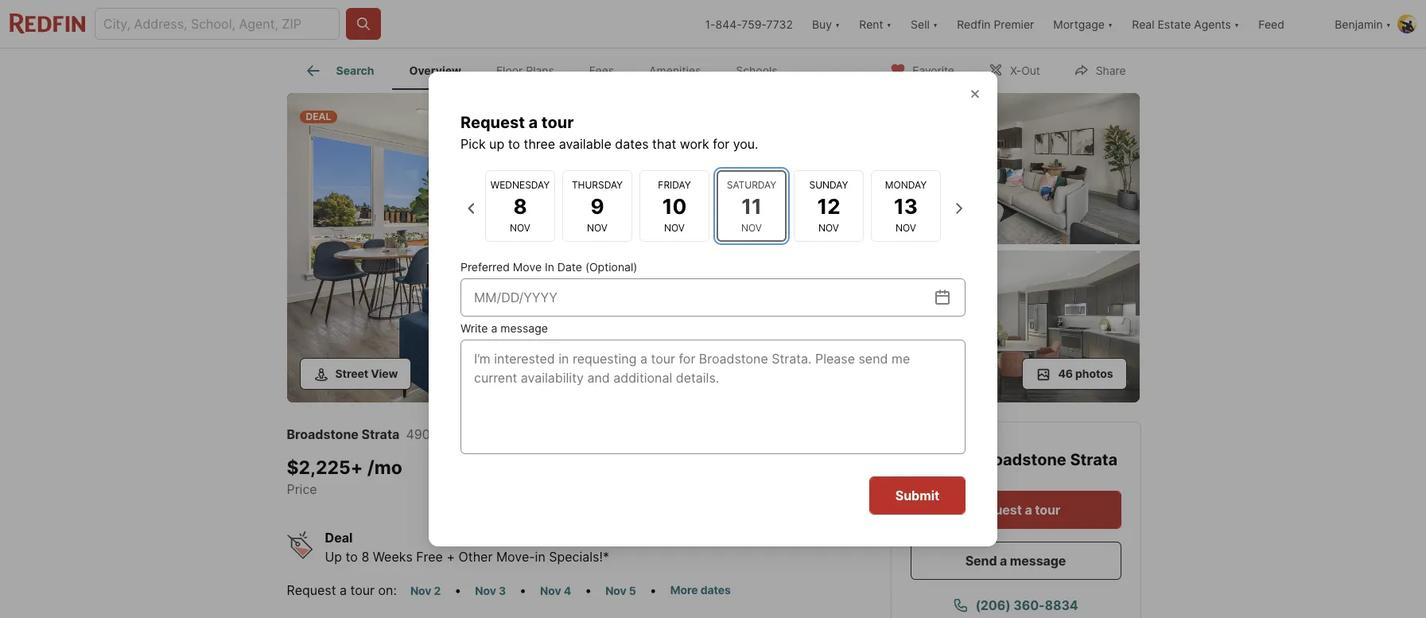 Task type: vqa. For each thing, say whether or not it's contained in the screenshot.


Task type: describe. For each thing, give the bounding box(es) containing it.
(206) 360-8834 link
[[910, 586, 1121, 618]]

on:
[[378, 582, 397, 598]]

(optional)
[[585, 260, 638, 274]]

5
[[629, 583, 636, 597]]

you.
[[733, 136, 759, 152]]

25th
[[442, 426, 469, 442]]

fees tab
[[572, 52, 632, 90]]

+
[[447, 548, 455, 564]]

13
[[894, 194, 918, 218]]

1-844-759-7732 link
[[705, 17, 793, 31]]

360-
[[1014, 597, 1045, 613]]

1 horizontal spatial broadstone
[[977, 450, 1067, 469]]

1 vertical spatial strata
[[1070, 450, 1118, 469]]

dates inside button
[[701, 583, 731, 596]]

contact
[[910, 450, 973, 469]]

weeks
[[373, 548, 413, 564]]

/mo
[[367, 457, 402, 479]]

sunday 12 nov
[[809, 179, 848, 233]]

0 horizontal spatial strata
[[362, 426, 400, 442]]

available
[[559, 136, 612, 152]]

date
[[557, 260, 582, 274]]

specials!*
[[549, 548, 609, 564]]

more dates button
[[663, 580, 738, 599]]

request a tour pick up to three available dates that work for you.
[[461, 113, 759, 152]]

nov 3 button
[[468, 581, 513, 599]]

ave
[[473, 426, 495, 442]]

monday
[[885, 179, 927, 191]]

a for request a tour on:
[[340, 582, 347, 598]]

deal link
[[287, 93, 884, 405]]

share button
[[1060, 53, 1140, 86]]

in
[[535, 548, 546, 564]]

that
[[652, 136, 676, 152]]

tab list containing search
[[287, 49, 808, 90]]

nov inside button
[[606, 583, 627, 597]]

844-
[[716, 17, 742, 31]]

friday
[[658, 179, 691, 191]]

broadstone strata 4906 25th ave ne
[[287, 426, 516, 442]]

8 inside wednesday 8 nov
[[513, 194, 527, 218]]

12
[[817, 194, 840, 218]]

nov left 3
[[475, 583, 496, 597]]

up
[[325, 548, 342, 564]]

favorite
[[913, 63, 955, 77]]

Preferred Move In Date (Optional) text field
[[474, 288, 933, 307]]

• for nov 5
[[650, 582, 657, 598]]

• for nov 2
[[454, 582, 462, 598]]

map entry image
[[786, 422, 865, 502]]

favorite button
[[877, 53, 968, 86]]

three
[[524, 136, 555, 152]]

nov inside sunday 12 nov
[[819, 222, 839, 233]]

monday 13 nov
[[885, 179, 927, 233]]

previous image
[[462, 199, 481, 218]]

tour for request a tour pick up to three available dates that work for you.
[[542, 113, 574, 132]]

a for send a message
[[1000, 552, 1007, 568]]

message for send a message
[[1010, 552, 1066, 568]]

submit search image
[[356, 16, 371, 32]]

• for nov 4
[[585, 582, 592, 598]]

3
[[499, 583, 506, 597]]

• for nov 3
[[520, 582, 527, 598]]

a for request a tour pick up to three available dates that work for you.
[[529, 113, 538, 132]]

photos
[[1076, 366, 1113, 380]]

submit button
[[869, 477, 966, 515]]

to inside request a tour pick up to three available dates that work for you.
[[508, 136, 520, 152]]

redfin
[[957, 17, 991, 31]]

redfin premier button
[[948, 0, 1044, 48]]

friday 10 nov
[[658, 179, 691, 233]]

deal
[[325, 529, 353, 545]]

759-
[[742, 17, 766, 31]]

preferred move in date (optional)
[[461, 260, 638, 274]]

46 photos
[[1058, 366, 1113, 380]]

deal up to 8 weeks free + other move-in specials!*
[[325, 529, 609, 564]]

wednesday 8 nov
[[491, 179, 550, 233]]

nov 3
[[475, 583, 506, 597]]

premier
[[994, 17, 1034, 31]]

4
[[564, 583, 571, 597]]

0 vertical spatial broadstone
[[287, 426, 359, 442]]

street
[[335, 366, 368, 380]]

nov 5 button
[[598, 581, 643, 599]]

submit
[[896, 488, 939, 504]]

$2,225+
[[287, 457, 363, 479]]

deal
[[306, 111, 331, 123]]

saturday
[[727, 179, 777, 191]]

in
[[545, 260, 554, 274]]

street view
[[335, 366, 398, 380]]

send
[[965, 552, 997, 568]]

(206) 360-8834
[[976, 597, 1078, 613]]

fees
[[589, 64, 614, 77]]

nov 2 button
[[403, 581, 448, 599]]

up
[[489, 136, 504, 152]]

nov inside thursday 9 nov
[[587, 222, 608, 233]]

x-out
[[1010, 63, 1040, 77]]

(206) 360-8834 button
[[910, 586, 1121, 618]]

saturday 11 nov
[[727, 179, 777, 233]]



Task type: locate. For each thing, give the bounding box(es) containing it.
0 horizontal spatial broadstone
[[287, 426, 359, 442]]

(206)
[[976, 597, 1011, 613]]

1 vertical spatial request
[[971, 502, 1022, 517]]

0 horizontal spatial 8
[[361, 548, 369, 564]]

a inside request a tour pick up to three available dates that work for you.
[[529, 113, 538, 132]]

schools tab
[[719, 52, 795, 90]]

nov 4 button
[[533, 581, 578, 599]]

move
[[513, 260, 542, 274]]

more
[[670, 583, 698, 596]]

tour for request a tour on:
[[350, 582, 375, 598]]

a right the send
[[1000, 552, 1007, 568]]

11
[[742, 194, 762, 218]]

2
[[434, 583, 441, 597]]

request inside request a tour pick up to three available dates that work for you.
[[461, 113, 525, 132]]

8834
[[1045, 597, 1078, 613]]

7732
[[766, 17, 793, 31]]

plans
[[526, 64, 554, 77]]

0 vertical spatial 8
[[513, 194, 527, 218]]

2 vertical spatial request
[[287, 582, 336, 598]]

nov down 12
[[819, 222, 839, 233]]

2 vertical spatial tour
[[350, 582, 375, 598]]

2 horizontal spatial tour
[[1035, 502, 1061, 517]]

view
[[371, 366, 398, 380]]

thursday 9 nov
[[572, 179, 623, 233]]

request down contact broadstone strata
[[971, 502, 1022, 517]]

tour
[[542, 113, 574, 132], [1035, 502, 1061, 517], [350, 582, 375, 598]]

a up three
[[529, 113, 538, 132]]

1 vertical spatial to
[[346, 548, 358, 564]]

ne
[[498, 426, 516, 442]]

a down contact broadstone strata
[[1025, 502, 1032, 517]]

request a tour
[[971, 502, 1061, 517]]

8 left weeks in the bottom left of the page
[[361, 548, 369, 564]]

1 vertical spatial tour
[[1035, 502, 1061, 517]]

1 horizontal spatial request
[[461, 113, 525, 132]]

a right write
[[491, 321, 497, 335]]

to right up
[[508, 136, 520, 152]]

floor plans
[[496, 64, 554, 77]]

image image
[[287, 93, 884, 402], [891, 93, 1140, 244], [891, 251, 1140, 402]]

nov up move
[[510, 222, 531, 233]]

send a message button
[[910, 541, 1121, 580]]

0 horizontal spatial to
[[346, 548, 358, 564]]

I'm interested in requesting a tour for Broadstone Strata. Please send me current availability and additional details. text field
[[474, 349, 952, 445]]

nov 4
[[540, 583, 571, 597]]

request a tour button
[[910, 490, 1121, 529]]

tour up send a message button
[[1035, 502, 1061, 517]]

a down "up"
[[340, 582, 347, 598]]

request inside button
[[971, 502, 1022, 517]]

next image
[[949, 199, 968, 218]]

tab list
[[287, 49, 808, 90]]

amenities tab
[[632, 52, 719, 90]]

dates left that at the top left of page
[[615, 136, 649, 152]]

price
[[287, 481, 317, 497]]

0 vertical spatial request
[[461, 113, 525, 132]]

nov down 10
[[664, 222, 685, 233]]

to inside deal up to 8 weeks free + other move-in specials!*
[[346, 548, 358, 564]]

broadstone up the $2,225+
[[287, 426, 359, 442]]

dates right more
[[701, 583, 731, 596]]

nov inside 'saturday 11 nov'
[[741, 222, 762, 233]]

1-844-759-7732
[[705, 17, 793, 31]]

contact broadstone strata
[[910, 450, 1118, 469]]

3 • from the left
[[585, 582, 592, 598]]

9
[[591, 194, 604, 218]]

message inside send a message button
[[1010, 552, 1066, 568]]

2 horizontal spatial request
[[971, 502, 1022, 517]]

for
[[713, 136, 730, 152]]

8
[[513, 194, 527, 218], [361, 548, 369, 564]]

a for request a tour
[[1025, 502, 1032, 517]]

0 vertical spatial tour
[[542, 113, 574, 132]]

4906
[[406, 426, 438, 442]]

pick
[[461, 136, 486, 152]]

nov 2
[[410, 583, 441, 597]]

1 horizontal spatial dates
[[701, 583, 731, 596]]

write a message
[[461, 321, 548, 335]]

nov inside wednesday 8 nov
[[510, 222, 531, 233]]

nov down "13"
[[896, 222, 916, 233]]

request for request a tour pick up to three available dates that work for you.
[[461, 113, 525, 132]]

preferred
[[461, 260, 510, 274]]

schools
[[736, 64, 778, 77]]

more dates
[[670, 583, 731, 596]]

0 vertical spatial to
[[508, 136, 520, 152]]

tour inside button
[[1035, 502, 1061, 517]]

1 horizontal spatial tour
[[542, 113, 574, 132]]

message right write
[[501, 321, 548, 335]]

• right "2"
[[454, 582, 462, 598]]

feed button
[[1249, 0, 1325, 48]]

nov down 9
[[587, 222, 608, 233]]

nov inside button
[[410, 583, 431, 597]]

tour for request a tour
[[1035, 502, 1061, 517]]

0 vertical spatial strata
[[362, 426, 400, 442]]

0 horizontal spatial request
[[287, 582, 336, 598]]

1 horizontal spatial to
[[508, 136, 520, 152]]

request down "up"
[[287, 582, 336, 598]]

1 horizontal spatial strata
[[1070, 450, 1118, 469]]

City, Address, School, Agent, ZIP search field
[[95, 8, 340, 40]]

• right 3
[[520, 582, 527, 598]]

2 • from the left
[[520, 582, 527, 598]]

request
[[461, 113, 525, 132], [971, 502, 1022, 517], [287, 582, 336, 598]]

8 inside deal up to 8 weeks free + other move-in specials!*
[[361, 548, 369, 564]]

to right "up"
[[346, 548, 358, 564]]

sunday
[[809, 179, 848, 191]]

10
[[662, 194, 687, 218]]

other
[[459, 548, 493, 564]]

message inside dialog
[[501, 321, 548, 335]]

nov inside friday 10 nov
[[664, 222, 685, 233]]

dialog
[[429, 72, 998, 547]]

dates inside request a tour pick up to three available dates that work for you.
[[615, 136, 649, 152]]

out
[[1022, 63, 1040, 77]]

a
[[529, 113, 538, 132], [491, 321, 497, 335], [1025, 502, 1032, 517], [1000, 552, 1007, 568], [340, 582, 347, 598]]

0 horizontal spatial message
[[501, 321, 548, 335]]

free
[[416, 548, 443, 564]]

0 vertical spatial dates
[[615, 136, 649, 152]]

request up up
[[461, 113, 525, 132]]

•
[[454, 582, 462, 598], [520, 582, 527, 598], [585, 582, 592, 598], [650, 582, 657, 598]]

overview tab
[[392, 52, 479, 90]]

1 horizontal spatial 8
[[513, 194, 527, 218]]

dialog containing 8
[[429, 72, 998, 547]]

floor plans tab
[[479, 52, 572, 90]]

street view button
[[300, 358, 411, 389]]

request a tour on:
[[287, 582, 397, 598]]

nov left 5
[[606, 583, 627, 597]]

8 down wednesday
[[513, 194, 527, 218]]

nov left 4
[[540, 583, 561, 597]]

4 • from the left
[[650, 582, 657, 598]]

wednesday
[[491, 179, 550, 191]]

search link
[[304, 61, 374, 80]]

tour inside request a tour pick up to three available dates that work for you.
[[542, 113, 574, 132]]

user photo image
[[1398, 14, 1417, 33]]

1 vertical spatial broadstone
[[977, 450, 1067, 469]]

work
[[680, 136, 709, 152]]

• right 5
[[650, 582, 657, 598]]

message for write a message
[[501, 321, 548, 335]]

0 vertical spatial message
[[501, 321, 548, 335]]

x-out button
[[974, 53, 1054, 86]]

send a message
[[965, 552, 1066, 568]]

share
[[1096, 63, 1126, 77]]

x-
[[1010, 63, 1022, 77]]

nov left "2"
[[410, 583, 431, 597]]

nov down 11
[[741, 222, 762, 233]]

tour up three
[[542, 113, 574, 132]]

request for request a tour on:
[[287, 582, 336, 598]]

request for request a tour
[[971, 502, 1022, 517]]

0 horizontal spatial tour
[[350, 582, 375, 598]]

1 vertical spatial 8
[[361, 548, 369, 564]]

nov inside monday 13 nov
[[896, 222, 916, 233]]

nov
[[510, 222, 531, 233], [587, 222, 608, 233], [664, 222, 685, 233], [741, 222, 762, 233], [819, 222, 839, 233], [896, 222, 916, 233], [410, 583, 431, 597], [475, 583, 496, 597], [540, 583, 561, 597], [606, 583, 627, 597]]

• right 4
[[585, 582, 592, 598]]

feed
[[1259, 17, 1285, 31]]

tour left "on:"
[[350, 582, 375, 598]]

1 vertical spatial message
[[1010, 552, 1066, 568]]

amenities
[[649, 64, 701, 77]]

message up 360-
[[1010, 552, 1066, 568]]

1 horizontal spatial message
[[1010, 552, 1066, 568]]

1 • from the left
[[454, 582, 462, 598]]

strata
[[362, 426, 400, 442], [1070, 450, 1118, 469]]

0 horizontal spatial dates
[[615, 136, 649, 152]]

46 photos button
[[1023, 358, 1127, 389]]

46
[[1058, 366, 1073, 380]]

floor
[[496, 64, 523, 77]]

a for write a message
[[491, 321, 497, 335]]

nov 5
[[606, 583, 636, 597]]

broadstone up request a tour
[[977, 450, 1067, 469]]

$2,225+ /mo price
[[287, 457, 402, 497]]

1 vertical spatial dates
[[701, 583, 731, 596]]

1-
[[705, 17, 716, 31]]

move-
[[496, 548, 535, 564]]

thursday
[[572, 179, 623, 191]]

dates
[[615, 136, 649, 152], [701, 583, 731, 596]]



